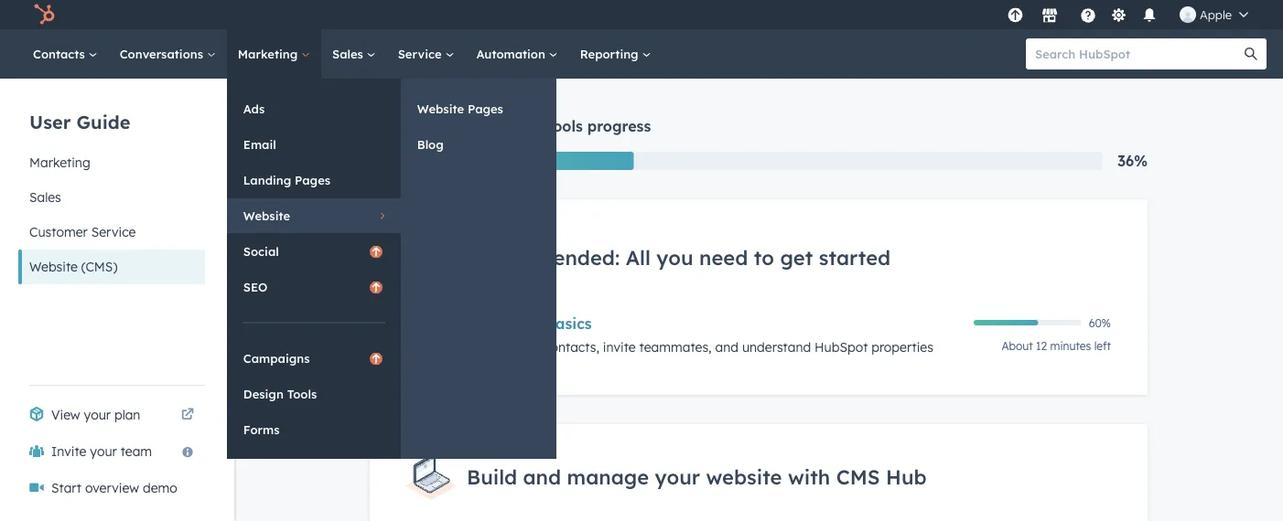 Task type: locate. For each thing, give the bounding box(es) containing it.
service down sales button
[[91, 224, 136, 240]]

contacts
[[33, 46, 89, 61]]

your website (cms) tools progress
[[399, 117, 651, 135]]

your inside button
[[90, 444, 117, 460]]

(cms) down customer service button
[[81, 259, 118, 275]]

your down "the"
[[513, 340, 540, 356]]

(cms) inside button
[[81, 259, 118, 275]]

1 vertical spatial sales
[[29, 189, 61, 205]]

apple button
[[1169, 0, 1259, 29]]

(cms)
[[500, 117, 543, 135], [81, 259, 118, 275]]

website pages link
[[401, 92, 556, 126]]

pages inside "link"
[[295, 173, 330, 188]]

website
[[417, 101, 464, 116], [437, 117, 495, 135], [243, 208, 290, 223], [29, 259, 78, 275]]

sales
[[332, 46, 367, 61], [29, 189, 61, 205]]

your left team
[[90, 444, 117, 460]]

36%
[[1117, 152, 1148, 170]]

sales up customer on the top
[[29, 189, 61, 205]]

to
[[754, 245, 774, 270]]

website down customer on the top
[[29, 259, 78, 275]]

your
[[399, 117, 433, 135]]

customer service button
[[18, 215, 205, 250]]

help button
[[1073, 0, 1104, 29]]

and down set up the basics button
[[715, 340, 739, 356]]

ads
[[243, 101, 265, 116]]

with
[[788, 465, 830, 490]]

website pages
[[417, 101, 503, 116]]

left
[[1094, 340, 1111, 354]]

overview
[[85, 481, 139, 497]]

marketing link
[[227, 29, 321, 79]]

notifications button
[[1134, 0, 1165, 29]]

1 horizontal spatial pages
[[468, 101, 503, 116]]

ads link
[[227, 92, 401, 126]]

0 horizontal spatial (cms)
[[81, 259, 118, 275]]

0 horizontal spatial marketing
[[29, 155, 90, 171]]

and
[[715, 340, 739, 356], [523, 465, 561, 490]]

settings link
[[1108, 5, 1130, 24]]

pages up blog link
[[468, 101, 503, 116]]

hubspot image
[[33, 4, 55, 26]]

invite
[[603, 340, 636, 356]]

pages down email link
[[295, 173, 330, 188]]

marketing up ads
[[238, 46, 301, 61]]

0 horizontal spatial and
[[523, 465, 561, 490]]

your
[[513, 340, 540, 356], [84, 407, 111, 423], [90, 444, 117, 460], [655, 465, 700, 490]]

view your plan link
[[18, 397, 205, 434]]

service
[[398, 46, 445, 61], [91, 224, 136, 240]]

tools
[[287, 387, 317, 402]]

reporting link
[[569, 29, 662, 79]]

0 vertical spatial service
[[398, 46, 445, 61]]

your left 'plan'
[[84, 407, 111, 423]]

pages
[[468, 101, 503, 116], [295, 173, 330, 188]]

recommended:
[[467, 245, 620, 270]]

1 horizontal spatial service
[[398, 46, 445, 61]]

website for website pages
[[417, 101, 464, 116]]

settings image
[[1111, 8, 1127, 24]]

start overview demo
[[51, 481, 177, 497]]

marketing down user
[[29, 155, 90, 171]]

invite
[[51, 444, 86, 460]]

invite your team
[[51, 444, 152, 460]]

sales button
[[18, 180, 205, 215]]

basics
[[546, 315, 592, 333]]

website down landing
[[243, 208, 290, 223]]

website up your
[[417, 101, 464, 116]]

0 vertical spatial pages
[[468, 101, 503, 116]]

sales link
[[321, 29, 387, 79]]

pages for website pages
[[468, 101, 503, 116]]

tools
[[547, 117, 583, 135]]

import
[[467, 340, 510, 356]]

sales up "ads" link
[[332, 46, 367, 61]]

[object object] complete progress bar
[[974, 321, 1038, 326]]

website inside website link
[[243, 208, 290, 223]]

landing pages link
[[227, 163, 401, 198]]

need
[[699, 245, 748, 270]]

marketing inside button
[[29, 155, 90, 171]]

upgrade link
[[1004, 5, 1027, 24]]

reporting
[[580, 46, 642, 61]]

website inside website pages link
[[417, 101, 464, 116]]

1 vertical spatial and
[[523, 465, 561, 490]]

1 vertical spatial (cms)
[[81, 259, 118, 275]]

get
[[780, 245, 813, 270]]

your website (cms) tools progress progress bar
[[370, 152, 634, 170]]

link opens in a new window image
[[181, 405, 194, 427]]

and right build
[[523, 465, 561, 490]]

website inside website (cms) button
[[29, 259, 78, 275]]

0 vertical spatial marketing
[[238, 46, 301, 61]]

0 horizontal spatial service
[[91, 224, 136, 240]]

1 horizontal spatial sales
[[332, 46, 367, 61]]

start
[[51, 481, 81, 497]]

started
[[819, 245, 891, 270]]

1 vertical spatial marketing
[[29, 155, 90, 171]]

0 horizontal spatial pages
[[295, 173, 330, 188]]

marketing button
[[18, 146, 205, 180]]

forms
[[243, 422, 280, 438]]

1 horizontal spatial marketing
[[238, 46, 301, 61]]

0 horizontal spatial sales
[[29, 189, 61, 205]]

campaigns
[[243, 351, 310, 366]]

manage
[[567, 465, 649, 490]]

(cms) up your website (cms) tools progress progress bar
[[500, 117, 543, 135]]

1 horizontal spatial (cms)
[[500, 117, 543, 135]]

website (cms)
[[29, 259, 118, 275]]

0 vertical spatial and
[[715, 340, 739, 356]]

1 vertical spatial service
[[91, 224, 136, 240]]

Search HubSpot search field
[[1026, 38, 1250, 70]]

teammates,
[[639, 340, 712, 356]]

plan
[[114, 407, 140, 423]]

forms link
[[227, 413, 401, 448]]

0 vertical spatial sales
[[332, 46, 367, 61]]

sales inside "link"
[[332, 46, 367, 61]]

all
[[626, 245, 651, 270]]

service up website pages
[[398, 46, 445, 61]]

social link
[[227, 234, 401, 269]]

0 vertical spatial (cms)
[[500, 117, 543, 135]]

1 horizontal spatial and
[[715, 340, 739, 356]]

1 vertical spatial pages
[[295, 173, 330, 188]]

marketing
[[238, 46, 301, 61], [29, 155, 90, 171]]



Task type: vqa. For each thing, say whether or not it's contained in the screenshot.
Apple on the top right of page
yes



Task type: describe. For each thing, give the bounding box(es) containing it.
blog link
[[401, 127, 556, 162]]

build
[[467, 465, 517, 490]]

and inside set up the basics import your contacts, invite teammates, and understand hubspot properties
[[715, 340, 739, 356]]

campaigns link
[[227, 341, 401, 376]]

user
[[29, 110, 71, 133]]

email
[[243, 137, 276, 152]]

understand
[[742, 340, 811, 356]]

design tools link
[[227, 377, 401, 412]]

up
[[495, 315, 514, 333]]

user guide views element
[[18, 79, 205, 285]]

conversations
[[120, 46, 207, 61]]

hubspot link
[[22, 4, 69, 26]]

you
[[657, 245, 693, 270]]

search image
[[1245, 48, 1258, 60]]

apple
[[1200, 7, 1232, 22]]

set
[[467, 315, 490, 333]]

website down website pages
[[437, 117, 495, 135]]

website for website link
[[243, 208, 290, 223]]

start overview demo link
[[18, 470, 205, 507]]

website
[[706, 465, 782, 490]]

social
[[243, 244, 279, 259]]

customer
[[29, 224, 88, 240]]

apple menu
[[1002, 0, 1261, 29]]

the
[[518, 315, 542, 333]]

help image
[[1080, 8, 1097, 25]]

service inside button
[[91, 224, 136, 240]]

build and manage your website with cms hub
[[467, 465, 927, 490]]

link opens in a new window image
[[181, 409, 194, 422]]

marketplaces image
[[1042, 8, 1058, 25]]

upgrade image
[[1007, 8, 1024, 24]]

about
[[1002, 340, 1033, 354]]

conversations link
[[109, 29, 227, 79]]

notifications image
[[1141, 8, 1158, 25]]

demo
[[143, 481, 177, 497]]

design tools
[[243, 387, 317, 402]]

design
[[243, 387, 284, 402]]

search button
[[1236, 38, 1267, 70]]

automation
[[476, 46, 549, 61]]

automation link
[[465, 29, 569, 79]]

hubspot
[[815, 340, 868, 356]]

landing pages
[[243, 173, 330, 188]]

view
[[51, 407, 80, 423]]

landing
[[243, 173, 291, 188]]

seo
[[243, 280, 268, 295]]

bob builder image
[[1180, 6, 1196, 23]]

your inside set up the basics import your contacts, invite teammates, and understand hubspot properties
[[513, 340, 540, 356]]

website (cms) button
[[18, 250, 205, 285]]

view your plan
[[51, 407, 140, 423]]

invite your team button
[[18, 434, 205, 470]]

about 12 minutes left
[[1002, 340, 1111, 354]]

contacts link
[[22, 29, 109, 79]]

marketing menu
[[227, 79, 556, 459]]

team
[[121, 444, 152, 460]]

hub
[[886, 465, 927, 490]]

properties
[[872, 340, 933, 356]]

contacts,
[[544, 340, 599, 356]]

website link
[[227, 199, 401, 233]]

sales inside button
[[29, 189, 61, 205]]

cms
[[836, 465, 880, 490]]

recommended: all you need to get started
[[467, 245, 891, 270]]

your left the website at the bottom right
[[655, 465, 700, 490]]

minutes
[[1050, 340, 1091, 354]]

website for website (cms)
[[29, 259, 78, 275]]

customer service
[[29, 224, 136, 240]]

service link
[[387, 29, 465, 79]]

12
[[1036, 340, 1047, 354]]

seo link
[[227, 270, 401, 305]]

guide
[[76, 110, 130, 133]]

user guide
[[29, 110, 130, 133]]

progress
[[587, 117, 651, 135]]

set up the basics import your contacts, invite teammates, and understand hubspot properties
[[467, 315, 933, 356]]

60%
[[1089, 316, 1111, 330]]

blog
[[417, 137, 444, 152]]

email link
[[227, 127, 401, 162]]

pages for landing pages
[[295, 173, 330, 188]]

set up the basics button
[[467, 315, 963, 333]]

marketplaces button
[[1031, 0, 1069, 29]]



